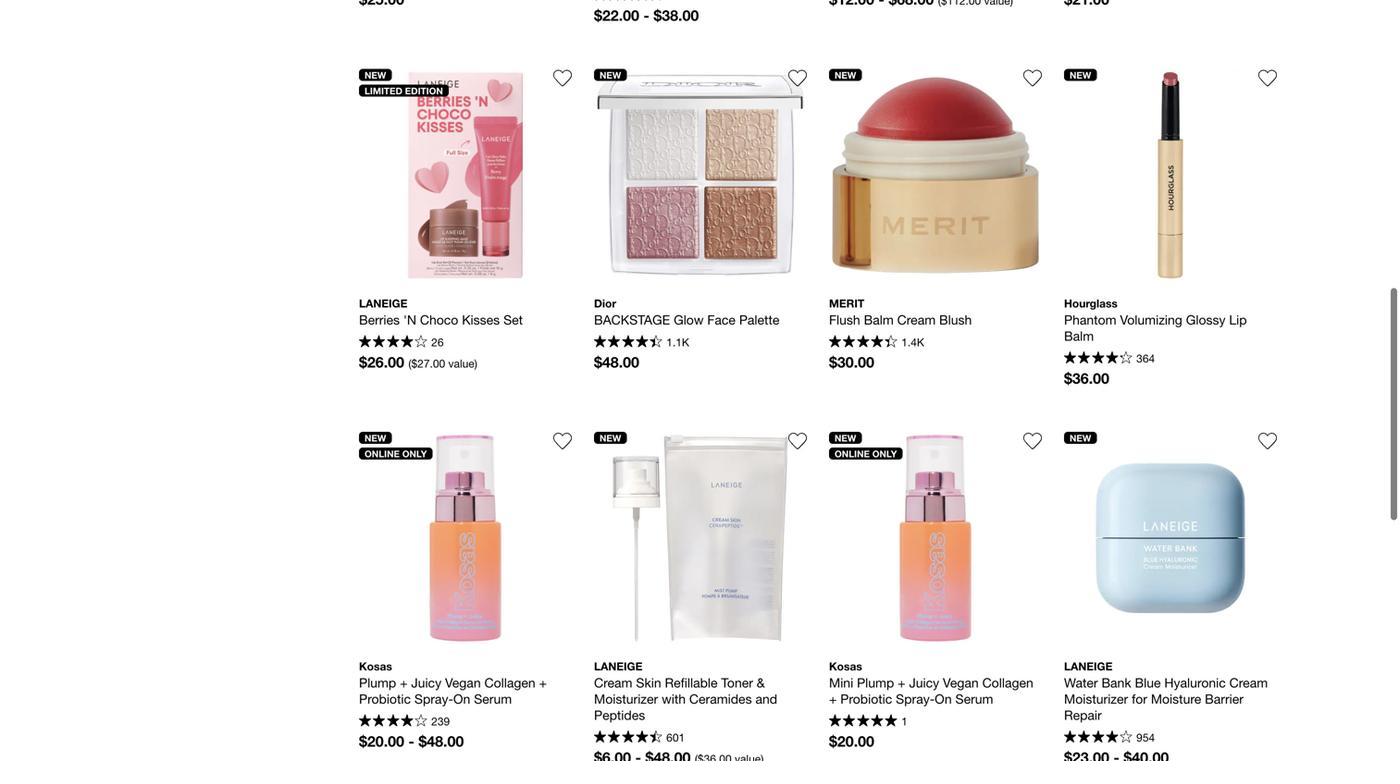 Task type: describe. For each thing, give the bounding box(es) containing it.
merit
[[829, 297, 865, 310]]

repair
[[1064, 708, 1102, 723]]

undefined laneige - berries 'n choco kisses set image
[[359, 69, 572, 282]]

balm inside hourglass phantom volumizing glossy lip balm
[[1064, 329, 1094, 344]]

flush
[[829, 312, 860, 328]]

4.5 stars element for $36.00
[[1064, 352, 1133, 366]]

spray- inside kosas mini plump + juicy vegan collagen + probiotic spray-on serum
[[896, 692, 935, 707]]

laneige for water
[[1064, 660, 1113, 673]]

1.4k reviews element
[[902, 336, 924, 349]]

undefined kosas - mini plump + juicy vegan collagen + probiotic spray-on serum image for $20.00
[[829, 432, 1042, 645]]

1.1k reviews element
[[667, 336, 689, 349]]

($27.00
[[408, 357, 445, 370]]

juicy inside kosas plump + juicy vegan collagen + probiotic spray-on serum
[[411, 676, 442, 691]]

$30.00
[[829, 354, 875, 371]]

4.5 stars element for $48.00
[[594, 335, 662, 350]]

new right sign in to love kosas mini plump + juicy vegan collagen + probiotic spray-on serum image on the bottom right of page
[[1070, 433, 1091, 444]]

5 stars element
[[829, 715, 897, 730]]

with
[[662, 692, 686, 707]]

kosas for $20.00 - $48.00
[[359, 660, 392, 673]]

4 stars element for berries
[[359, 335, 427, 350]]

$22.00
[[594, 6, 639, 24]]

undefined kosas - mini plump + juicy vegan collagen + probiotic spray-on serum image for $20.00 - $48.00
[[359, 432, 572, 645]]

laneige for berries
[[359, 297, 408, 310]]

water
[[1064, 676, 1098, 691]]

serum inside kosas mini plump + juicy vegan collagen + probiotic spray-on serum
[[956, 692, 993, 707]]

online for $20.00 - $48.00
[[365, 448, 400, 460]]

kosas for $20.00
[[829, 660, 862, 673]]

phantom
[[1064, 312, 1117, 328]]

cream inside merit flush balm cream blush
[[897, 312, 936, 328]]

new online only for $20.00
[[835, 433, 897, 460]]

choco
[[420, 312, 458, 328]]

sign in to love kosas plump + juicy vegan collagen + probiotic spray-on serum image
[[553, 432, 572, 451]]

and
[[756, 692, 777, 707]]

on inside kosas plump + juicy vegan collagen + probiotic spray-on serum
[[453, 692, 470, 707]]

backstage
[[594, 312, 670, 328]]

new online only for $20.00 - $48.00
[[365, 433, 427, 460]]

lip
[[1229, 312, 1247, 328]]

palette
[[739, 312, 780, 328]]

new right sign in to love kosas plump + juicy vegan collagen + probiotic spray-on serum image
[[600, 433, 621, 444]]

hourglass phantom volumizing glossy lip balm
[[1064, 297, 1251, 344]]

merit flush balm cream blush
[[829, 297, 972, 328]]

moisturizer for cream
[[594, 692, 658, 707]]

vegan inside kosas plump + juicy vegan collagen + probiotic spray-on serum
[[445, 676, 481, 691]]

$20.00 for $20.00
[[829, 733, 875, 751]]

601
[[667, 731, 685, 744]]

balm inside merit flush balm cream blush
[[864, 312, 894, 328]]

new right sign in to love laneige cream skin refillable toner & moisturizer with ceramides and peptides icon
[[835, 433, 856, 444]]

$26.00 ($27.00 value)
[[359, 354, 477, 371]]

skin
[[636, 676, 661, 691]]

probiotic inside kosas plump + juicy vegan collagen + probiotic spray-on serum
[[359, 692, 411, 707]]

barrier
[[1205, 692, 1244, 707]]

undefined laneige - water bank blue hyaluronic cream moisturizer for moisture barrier repair image
[[1064, 432, 1277, 645]]

1
[[902, 715, 908, 728]]

volumizing
[[1120, 312, 1183, 328]]

laneige cream skin refillable toner & moisturizer with ceramides and peptides
[[594, 660, 781, 723]]

serum inside kosas plump + juicy vegan collagen + probiotic spray-on serum
[[474, 692, 512, 707]]

collagen inside kosas mini plump + juicy vegan collagen + probiotic spray-on serum
[[982, 676, 1034, 691]]

plump inside kosas plump + juicy vegan collagen + probiotic spray-on serum
[[359, 676, 396, 691]]

954
[[1137, 731, 1155, 744]]

954 reviews element
[[1137, 731, 1155, 744]]

new right the sign in to love laneige berries 'n choco kisses set icon
[[600, 69, 621, 81]]

239 reviews element
[[431, 715, 450, 728]]

$22.00 - $38.00 link
[[594, 0, 807, 25]]

only for $20.00
[[872, 448, 897, 460]]

sign in to love laneige cream skin refillable toner & moisturizer with ceramides and peptides image
[[789, 432, 807, 451]]

kisses
[[462, 312, 500, 328]]

laneige berries 'n choco kisses set
[[359, 297, 523, 328]]

dior
[[594, 297, 616, 310]]

dior backstage glow face palette
[[594, 297, 780, 328]]

kosas mini plump + juicy vegan collagen + probiotic spray-on serum
[[829, 660, 1037, 707]]

vegan inside kosas mini plump + juicy vegan collagen + probiotic spray-on serum
[[943, 676, 979, 691]]

new right sign in to love dior backstage glow face palette icon at the right of page
[[835, 69, 856, 81]]



Task type: locate. For each thing, give the bounding box(es) containing it.
- for $20.00
[[408, 733, 415, 751]]

1 $20.00 from the left
[[359, 733, 404, 751]]

1 online from the left
[[365, 448, 400, 460]]

$22.00 - $38.00
[[594, 6, 699, 24]]

+
[[400, 676, 408, 691], [539, 676, 547, 691], [898, 676, 906, 691], [829, 692, 837, 707]]

364
[[1137, 352, 1155, 365]]

moisturizer inside laneige water bank blue hyaluronic cream moisturizer for moisture barrier repair
[[1064, 692, 1128, 707]]

1 vertical spatial balm
[[1064, 329, 1094, 344]]

2 online from the left
[[835, 448, 870, 460]]

juicy
[[411, 676, 442, 691], [909, 676, 940, 691]]

kosas
[[359, 660, 392, 673], [829, 660, 862, 673]]

face
[[707, 312, 736, 328]]

$20.00 - $48.00
[[359, 733, 464, 751]]

set
[[504, 312, 523, 328]]

moisturizer inside laneige cream skin refillable toner & moisturizer with ceramides and peptides
[[594, 692, 658, 707]]

0 horizontal spatial on
[[453, 692, 470, 707]]

plump
[[359, 676, 396, 691], [857, 676, 894, 691]]

hyaluronic
[[1165, 676, 1226, 691]]

on inside kosas mini plump + juicy vegan collagen + probiotic spray-on serum
[[935, 692, 952, 707]]

plump up the $20.00 - $48.00
[[359, 676, 396, 691]]

laneige inside laneige cream skin refillable toner & moisturizer with ceramides and peptides
[[594, 660, 643, 673]]

4 stars element down repair
[[1064, 731, 1133, 746]]

1 horizontal spatial -
[[644, 6, 650, 24]]

value)
[[448, 357, 477, 370]]

moisturizer for water
[[1064, 692, 1128, 707]]

1 serum from the left
[[474, 692, 512, 707]]

1 horizontal spatial vegan
[[943, 676, 979, 691]]

0 horizontal spatial serum
[[474, 692, 512, 707]]

new online only
[[365, 433, 427, 460], [835, 433, 897, 460]]

2 juicy from the left
[[909, 676, 940, 691]]

undefined dior - backstage glow face palette image
[[594, 69, 807, 282]]

collagen inside kosas plump + juicy vegan collagen + probiotic spray-on serum
[[484, 676, 536, 691]]

sign in to love laneige water bank blue hyaluronic cream moisturizer for moisture barrier repair image
[[1259, 432, 1277, 451]]

2 serum from the left
[[956, 692, 993, 707]]

online down the $26.00 on the left of page
[[365, 448, 400, 460]]

4 stars element for plump
[[359, 715, 427, 730]]

&
[[757, 676, 765, 691]]

1 horizontal spatial undefined kosas - mini plump + juicy vegan collagen + probiotic spray-on serum image
[[829, 432, 1042, 645]]

blue
[[1135, 676, 1161, 691]]

1 horizontal spatial new online only
[[835, 433, 897, 460]]

1 plump from the left
[[359, 676, 396, 691]]

$48.00 down backstage
[[594, 354, 639, 371]]

new
[[365, 69, 386, 81], [600, 69, 621, 81], [835, 69, 856, 81], [1070, 69, 1091, 81], [365, 433, 386, 444], [600, 433, 621, 444], [835, 433, 856, 444], [1070, 433, 1091, 444]]

1 horizontal spatial kosas
[[829, 660, 862, 673]]

laneige for cream
[[594, 660, 643, 673]]

1 vertical spatial 4 stars element
[[359, 715, 427, 730]]

$20.00
[[359, 733, 404, 751], [829, 733, 875, 751]]

2 on from the left
[[935, 692, 952, 707]]

cream up "peptides"
[[594, 676, 633, 691]]

moisture
[[1151, 692, 1202, 707]]

1 horizontal spatial plump
[[857, 676, 894, 691]]

glow
[[674, 312, 704, 328]]

only
[[402, 448, 427, 460], [872, 448, 897, 460]]

new online only down the $26.00 on the left of page
[[365, 433, 427, 460]]

0 horizontal spatial collagen
[[484, 676, 536, 691]]

cream up 1.4k
[[897, 312, 936, 328]]

1.1k
[[667, 336, 689, 349]]

2 $20.00 from the left
[[829, 733, 875, 751]]

serum
[[474, 692, 512, 707], [956, 692, 993, 707]]

laneige up water
[[1064, 660, 1113, 673]]

0 horizontal spatial laneige
[[359, 297, 408, 310]]

0 horizontal spatial $48.00
[[419, 733, 464, 751]]

0 horizontal spatial new online only
[[365, 433, 427, 460]]

1 horizontal spatial spray-
[[896, 692, 935, 707]]

364 reviews element
[[1137, 352, 1155, 365]]

4.5 stars element down "peptides"
[[594, 731, 662, 746]]

for
[[1132, 692, 1148, 707]]

probiotic up the $20.00 - $48.00
[[359, 692, 411, 707]]

26
[[431, 336, 444, 349]]

balm
[[864, 312, 894, 328], [1064, 329, 1094, 344]]

1 horizontal spatial laneige
[[594, 660, 643, 673]]

only right sign in to love laneige cream skin refillable toner & moisturizer with ceramides and peptides icon
[[872, 448, 897, 460]]

- down kosas plump + juicy vegan collagen + probiotic spray-on serum
[[408, 733, 415, 751]]

laneige
[[359, 297, 408, 310], [594, 660, 643, 673], [1064, 660, 1113, 673]]

0 horizontal spatial vegan
[[445, 676, 481, 691]]

1 horizontal spatial cream
[[897, 312, 936, 328]]

1 horizontal spatial only
[[872, 448, 897, 460]]

undefined hourglass - phantom volumizing glossy lip balm image
[[1064, 69, 1277, 282]]

- for $22.00
[[644, 6, 650, 24]]

limited
[[365, 85, 403, 96]]

balm down the phantom
[[1064, 329, 1094, 344]]

4 stars element
[[359, 335, 427, 350], [359, 715, 427, 730], [1064, 731, 1133, 746]]

1 probiotic from the left
[[359, 692, 411, 707]]

2 vertical spatial 4 stars element
[[1064, 731, 1133, 746]]

toner
[[721, 676, 753, 691]]

0 horizontal spatial kosas
[[359, 660, 392, 673]]

new inside new limited edition
[[365, 69, 386, 81]]

0 vertical spatial -
[[644, 6, 650, 24]]

kosas inside kosas plump + juicy vegan collagen + probiotic spray-on serum
[[359, 660, 392, 673]]

2 vegan from the left
[[943, 676, 979, 691]]

hourglass
[[1064, 297, 1118, 310]]

4.5 stars element for $30.00
[[829, 335, 897, 350]]

0 horizontal spatial juicy
[[411, 676, 442, 691]]

2 collagen from the left
[[982, 676, 1034, 691]]

laneige up skin
[[594, 660, 643, 673]]

glossy
[[1186, 312, 1226, 328]]

undefined laneige - cream skin refillable toner & moisturizer with ceramides and peptides image
[[594, 432, 807, 645]]

0 vertical spatial $48.00
[[594, 354, 639, 371]]

$48.00
[[594, 354, 639, 371], [419, 733, 464, 751]]

kosas plump + juicy vegan collagen + probiotic spray-on serum
[[359, 660, 551, 707]]

spray-
[[415, 692, 453, 707], [896, 692, 935, 707]]

kosas up mini
[[829, 660, 862, 673]]

2 kosas from the left
[[829, 660, 862, 673]]

plump right mini
[[857, 676, 894, 691]]

$36.00
[[1064, 370, 1110, 387]]

balm right the flush
[[864, 312, 894, 328]]

sign in to love laneige berries 'n choco kisses set image
[[553, 69, 572, 87]]

1 moisturizer from the left
[[594, 692, 658, 707]]

vegan
[[445, 676, 481, 691], [943, 676, 979, 691]]

juicy right mini
[[909, 676, 940, 691]]

sign in to love kosas mini plump + juicy vegan collagen + probiotic spray-on serum image
[[1024, 432, 1042, 451]]

cream
[[897, 312, 936, 328], [594, 676, 633, 691], [1230, 676, 1268, 691]]

0 horizontal spatial online
[[365, 448, 400, 460]]

0 horizontal spatial plump
[[359, 676, 396, 691]]

0 horizontal spatial spray-
[[415, 692, 453, 707]]

undefined kosas - mini plump + juicy vegan collagen + probiotic spray-on serum image
[[359, 432, 572, 645], [829, 432, 1042, 645]]

1 horizontal spatial balm
[[1064, 329, 1094, 344]]

'n
[[403, 312, 416, 328]]

spray- inside kosas plump + juicy vegan collagen + probiotic spray-on serum
[[415, 692, 453, 707]]

$20.00 for $20.00 - $48.00
[[359, 733, 404, 751]]

kosas up the $20.00 - $48.00
[[359, 660, 392, 673]]

1 horizontal spatial moisturizer
[[1064, 692, 1128, 707]]

0 horizontal spatial $20.00
[[359, 733, 404, 751]]

1 horizontal spatial juicy
[[909, 676, 940, 691]]

only for $20.00 - $48.00
[[402, 448, 427, 460]]

$38.00
[[654, 6, 699, 24]]

1 kosas from the left
[[359, 660, 392, 673]]

2 probiotic from the left
[[841, 692, 892, 707]]

sign in to love dior backstage glow face palette image
[[789, 69, 807, 87]]

4.5 stars element up $36.00
[[1064, 352, 1133, 366]]

kosas inside kosas mini plump + juicy vegan collagen + probiotic spray-on serum
[[829, 660, 862, 673]]

moisturizer
[[594, 692, 658, 707], [1064, 692, 1128, 707]]

peptides
[[594, 708, 645, 723]]

laneige up berries
[[359, 297, 408, 310]]

2 horizontal spatial cream
[[1230, 676, 1268, 691]]

juicy inside kosas mini plump + juicy vegan collagen + probiotic spray-on serum
[[909, 676, 940, 691]]

cream inside laneige water bank blue hyaluronic cream moisturizer for moisture barrier repair
[[1230, 676, 1268, 691]]

0 horizontal spatial undefined kosas - mini plump + juicy vegan collagen + probiotic spray-on serum image
[[359, 432, 572, 645]]

4.5 stars element up '$30.00'
[[829, 335, 897, 350]]

0 vertical spatial balm
[[864, 312, 894, 328]]

26 reviews element
[[431, 336, 444, 349]]

1 horizontal spatial $20.00
[[829, 733, 875, 751]]

1 vertical spatial -
[[408, 733, 415, 751]]

spray- up the 1 reviews element
[[896, 692, 935, 707]]

new up limited
[[365, 69, 386, 81]]

0 horizontal spatial moisturizer
[[594, 692, 658, 707]]

1 new online only from the left
[[365, 433, 427, 460]]

0 horizontal spatial -
[[408, 733, 415, 751]]

2 only from the left
[[872, 448, 897, 460]]

1.4k
[[902, 336, 924, 349]]

collagen
[[484, 676, 536, 691], [982, 676, 1034, 691]]

1 reviews element
[[902, 715, 908, 728]]

239
[[431, 715, 450, 728]]

2 horizontal spatial laneige
[[1064, 660, 1113, 673]]

new limited edition
[[365, 69, 443, 96]]

edition
[[405, 85, 443, 96]]

berries
[[359, 312, 400, 328]]

$48.00 down 239 reviews element
[[419, 733, 464, 751]]

1 horizontal spatial serum
[[956, 692, 993, 707]]

1 undefined kosas - mini plump + juicy vegan collagen + probiotic spray-on serum image from the left
[[359, 432, 572, 645]]

0 vertical spatial 4 stars element
[[359, 335, 427, 350]]

1 vertical spatial $48.00
[[419, 733, 464, 751]]

$26.00
[[359, 354, 404, 371]]

new right sign in to love merit flush balm cream blush icon
[[1070, 69, 1091, 81]]

only down ($27.00
[[402, 448, 427, 460]]

online right sign in to love laneige cream skin refillable toner & moisturizer with ceramides and peptides icon
[[835, 448, 870, 460]]

probiotic up the 5 stars element
[[841, 692, 892, 707]]

2 plump from the left
[[857, 676, 894, 691]]

mini
[[829, 676, 853, 691]]

1 spray- from the left
[[415, 692, 453, 707]]

1 horizontal spatial probiotic
[[841, 692, 892, 707]]

blush
[[939, 312, 972, 328]]

2 moisturizer from the left
[[1064, 692, 1128, 707]]

1 horizontal spatial online
[[835, 448, 870, 460]]

sign in to love hourglass phantom volumizing glossy lip balm image
[[1259, 69, 1277, 87]]

spray- up 239 reviews element
[[415, 692, 453, 707]]

moisturizer up repair
[[1064, 692, 1128, 707]]

1 only from the left
[[402, 448, 427, 460]]

new online only right sign in to love laneige cream skin refillable toner & moisturizer with ceramides and peptides icon
[[835, 433, 897, 460]]

cream inside laneige cream skin refillable toner & moisturizer with ceramides and peptides
[[594, 676, 633, 691]]

1 horizontal spatial $48.00
[[594, 354, 639, 371]]

online for $20.00
[[835, 448, 870, 460]]

1 horizontal spatial on
[[935, 692, 952, 707]]

4.5 stars element down backstage
[[594, 335, 662, 350]]

2 undefined kosas - mini plump + juicy vegan collagen + probiotic spray-on serum image from the left
[[829, 432, 1042, 645]]

laneige water bank blue hyaluronic cream moisturizer for moisture barrier repair
[[1064, 660, 1272, 723]]

- left $38.00
[[644, 6, 650, 24]]

ceramides
[[689, 692, 752, 707]]

1 juicy from the left
[[411, 676, 442, 691]]

new down the $26.00 on the left of page
[[365, 433, 386, 444]]

probiotic inside kosas mini plump + juicy vegan collagen + probiotic spray-on serum
[[841, 692, 892, 707]]

moisturizer up "peptides"
[[594, 692, 658, 707]]

601 reviews element
[[667, 731, 685, 744]]

4 stars element up the $26.00 on the left of page
[[359, 335, 427, 350]]

1 horizontal spatial collagen
[[982, 676, 1034, 691]]

2 spray- from the left
[[896, 692, 935, 707]]

laneige inside laneige berries 'n choco kisses set
[[359, 297, 408, 310]]

laneige inside laneige water bank blue hyaluronic cream moisturizer for moisture barrier repair
[[1064, 660, 1113, 673]]

2 new online only from the left
[[835, 433, 897, 460]]

bank
[[1102, 676, 1132, 691]]

1 vegan from the left
[[445, 676, 481, 691]]

online
[[365, 448, 400, 460], [835, 448, 870, 460]]

on
[[453, 692, 470, 707], [935, 692, 952, 707]]

4 stars element for water
[[1064, 731, 1133, 746]]

cream up barrier
[[1230, 676, 1268, 691]]

0 horizontal spatial balm
[[864, 312, 894, 328]]

juicy up 239
[[411, 676, 442, 691]]

undefined merit - flush balm cream blush image
[[829, 69, 1042, 282]]

1 on from the left
[[453, 692, 470, 707]]

sign in to love merit flush balm cream blush image
[[1024, 69, 1042, 87]]

4.5 stars element
[[594, 335, 662, 350], [829, 335, 897, 350], [1064, 352, 1133, 366], [594, 731, 662, 746]]

4 stars element up the $20.00 - $48.00
[[359, 715, 427, 730]]

-
[[644, 6, 650, 24], [408, 733, 415, 751]]

plump inside kosas mini plump + juicy vegan collagen + probiotic spray-on serum
[[857, 676, 894, 691]]

refillable
[[665, 676, 718, 691]]

0 horizontal spatial probiotic
[[359, 692, 411, 707]]

0 horizontal spatial cream
[[594, 676, 633, 691]]

probiotic
[[359, 692, 411, 707], [841, 692, 892, 707]]

1 collagen from the left
[[484, 676, 536, 691]]

0 horizontal spatial only
[[402, 448, 427, 460]]



Task type: vqa. For each thing, say whether or not it's contained in the screenshot.
$20.00's undefined Kosas - Mini Plump + Juicy Vegan Collagen + Probiotic Spray-On Serum image
yes



